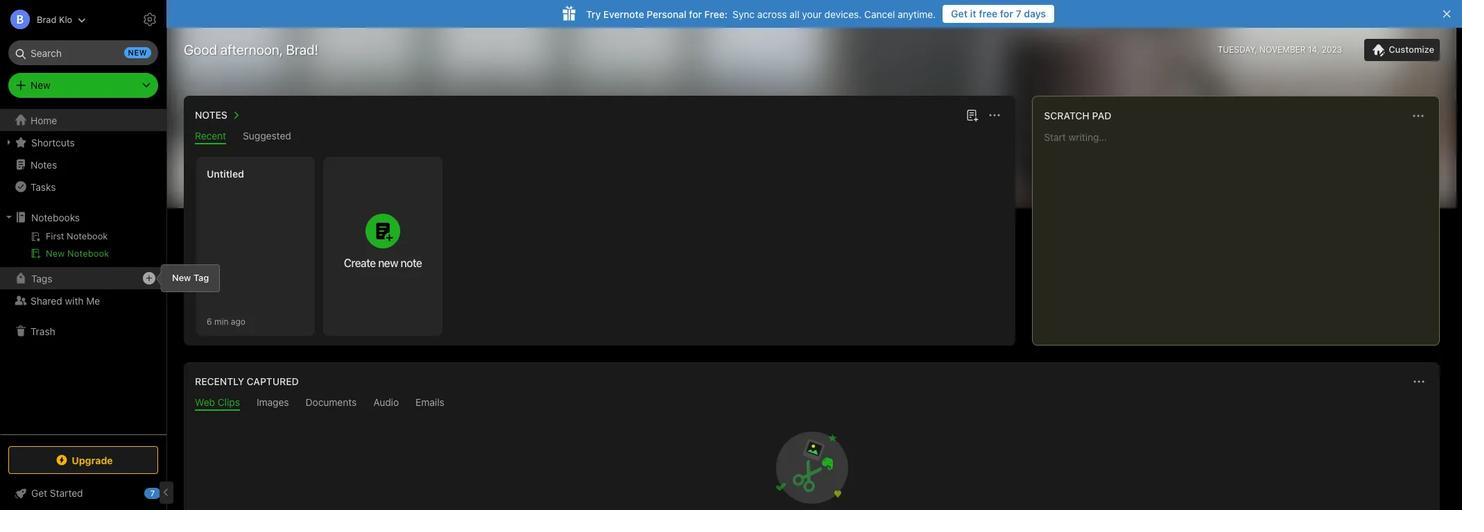 Task type: vqa. For each thing, say whether or not it's contained in the screenshot.
Brad
yes



Task type: locate. For each thing, give the bounding box(es) containing it.
1 vertical spatial 7
[[150, 489, 155, 498]]

1 horizontal spatial notes
[[195, 109, 228, 121]]

Start writing… text field
[[1045, 131, 1439, 334]]

new inside button
[[46, 248, 65, 259]]

1 horizontal spatial 7
[[1016, 8, 1022, 19]]

for inside button
[[1001, 8, 1014, 19]]

6
[[207, 316, 212, 327]]

shortcuts
[[31, 136, 75, 148]]

new inside popup button
[[31, 79, 51, 91]]

new inside tooltip
[[172, 272, 191, 283]]

0 horizontal spatial new
[[128, 48, 147, 57]]

0 horizontal spatial get
[[31, 487, 47, 499]]

tasks
[[31, 181, 56, 193]]

recent tab
[[195, 130, 226, 144]]

7 inside button
[[1016, 8, 1022, 19]]

me
[[86, 295, 100, 306]]

new up tags
[[46, 248, 65, 259]]

1 horizontal spatial new
[[378, 257, 398, 269]]

1 for from the left
[[1001, 8, 1014, 19]]

untitled
[[207, 168, 244, 180]]

tab list containing web clips
[[187, 396, 1438, 411]]

web clips tab panel
[[184, 411, 1441, 510]]

7 left days
[[1016, 8, 1022, 19]]

new tag
[[172, 272, 209, 283]]

1 horizontal spatial for
[[1001, 8, 1014, 19]]

for
[[1001, 8, 1014, 19], [689, 8, 702, 20]]

scratch pad
[[1045, 110, 1112, 121]]

0 horizontal spatial more actions image
[[987, 107, 1004, 124]]

2 tab list from the top
[[187, 396, 1438, 411]]

0 vertical spatial get
[[952, 8, 968, 19]]

get left started
[[31, 487, 47, 499]]

More actions field
[[986, 105, 1005, 125], [1410, 106, 1429, 126], [1410, 372, 1430, 391]]

tags button
[[0, 267, 166, 289]]

0 horizontal spatial notes
[[31, 159, 57, 170]]

get it free for 7 days
[[952, 8, 1047, 19]]

documents tab
[[306, 396, 357, 411]]

web clips tab
[[195, 396, 240, 411]]

notes button
[[192, 107, 244, 124]]

get left it at the top of page
[[952, 8, 968, 19]]

new left tag
[[172, 272, 191, 283]]

0 horizontal spatial 7
[[150, 489, 155, 498]]

7 inside help and learning task checklist field
[[150, 489, 155, 498]]

notes
[[195, 109, 228, 121], [31, 159, 57, 170]]

notes up recent
[[195, 109, 228, 121]]

notebook
[[67, 248, 109, 259]]

emails
[[416, 396, 445, 408]]

tab list
[[187, 130, 1013, 144], [187, 396, 1438, 411]]

new up home
[[31, 79, 51, 91]]

get inside help and learning task checklist field
[[31, 487, 47, 499]]

across
[[758, 8, 787, 20]]

tasks button
[[0, 176, 166, 198]]

new button
[[8, 73, 158, 98]]

personal
[[647, 8, 687, 20]]

clips
[[218, 396, 240, 408]]

0 vertical spatial new
[[31, 79, 51, 91]]

1 vertical spatial new
[[46, 248, 65, 259]]

0 vertical spatial new
[[128, 48, 147, 57]]

started
[[50, 487, 83, 499]]

tuesday,
[[1218, 44, 1258, 55]]

2 for from the left
[[689, 8, 702, 20]]

trash
[[31, 325, 55, 337]]

0 vertical spatial notes
[[195, 109, 228, 121]]

get inside button
[[952, 8, 968, 19]]

1 vertical spatial tab list
[[187, 396, 1438, 411]]

brad klo
[[37, 14, 72, 25]]

emails tab
[[416, 396, 445, 411]]

trash link
[[0, 320, 166, 342]]

home
[[31, 114, 57, 126]]

for right free
[[1001, 8, 1014, 19]]

recently captured button
[[192, 373, 299, 390]]

suggested
[[243, 130, 291, 142]]

new down settings icon at the top left of page
[[128, 48, 147, 57]]

pad
[[1093, 110, 1112, 121]]

more actions image
[[987, 107, 1004, 124], [1411, 108, 1428, 124]]

new
[[128, 48, 147, 57], [378, 257, 398, 269]]

2 vertical spatial new
[[172, 272, 191, 283]]

get
[[952, 8, 968, 19], [31, 487, 47, 499]]

new search field
[[18, 40, 151, 65]]

Search text field
[[18, 40, 149, 65]]

1 vertical spatial notes
[[31, 159, 57, 170]]

notes up tasks in the left top of the page
[[31, 159, 57, 170]]

new notebook
[[46, 248, 109, 259]]

create new note button
[[323, 157, 443, 336]]

settings image
[[142, 11, 158, 28]]

1 tab list from the top
[[187, 130, 1013, 144]]

tree
[[0, 109, 167, 434]]

for for 7
[[1001, 8, 1014, 19]]

more actions image
[[1412, 373, 1428, 390]]

recently captured
[[195, 375, 299, 387]]

brad!
[[286, 42, 319, 58]]

for left free:
[[689, 8, 702, 20]]

new left note
[[378, 257, 398, 269]]

0 horizontal spatial for
[[689, 8, 702, 20]]

expand notebooks image
[[3, 212, 15, 223]]

0 vertical spatial tab list
[[187, 130, 1013, 144]]

1 vertical spatial get
[[31, 487, 47, 499]]

sync
[[733, 8, 755, 20]]

7 left "click to collapse" icon
[[150, 489, 155, 498]]

1 horizontal spatial get
[[952, 8, 968, 19]]

new inside button
[[378, 257, 398, 269]]

scratch
[[1045, 110, 1090, 121]]

cancel
[[865, 8, 896, 20]]

tab list containing recent
[[187, 130, 1013, 144]]

days
[[1025, 8, 1047, 19]]

more actions image inside 'field'
[[1411, 108, 1428, 124]]

free
[[979, 8, 998, 19]]

7
[[1016, 8, 1022, 19], [150, 489, 155, 498]]

devices.
[[825, 8, 862, 20]]

0 vertical spatial 7
[[1016, 8, 1022, 19]]

1 horizontal spatial more actions image
[[1411, 108, 1428, 124]]

shared with me link
[[0, 289, 166, 312]]

free:
[[705, 8, 728, 20]]

1 vertical spatial new
[[378, 257, 398, 269]]

new
[[31, 79, 51, 91], [46, 248, 65, 259], [172, 272, 191, 283]]

images tab
[[257, 396, 289, 411]]

anytime.
[[898, 8, 936, 20]]



Task type: describe. For each thing, give the bounding box(es) containing it.
get it free for 7 days button
[[943, 5, 1055, 23]]

brad
[[37, 14, 56, 25]]

audio
[[374, 396, 399, 408]]

web
[[195, 396, 215, 408]]

new notebook button
[[0, 245, 166, 262]]

try evernote personal for free: sync across all your devices. cancel anytime.
[[586, 8, 936, 20]]

new inside 'search box'
[[128, 48, 147, 57]]

customize button
[[1365, 39, 1441, 61]]

min
[[214, 316, 229, 327]]

note
[[401, 257, 422, 269]]

recent
[[195, 130, 226, 142]]

6 min ago
[[207, 316, 246, 327]]

new tag tooltip
[[151, 264, 220, 292]]

shared with me
[[31, 295, 100, 306]]

get for get started
[[31, 487, 47, 499]]

create
[[344, 257, 376, 269]]

shortcuts button
[[0, 131, 166, 153]]

new for new
[[31, 79, 51, 91]]

all
[[790, 8, 800, 20]]

tree containing home
[[0, 109, 167, 434]]

new for new notebook
[[46, 248, 65, 259]]

web clips
[[195, 396, 240, 408]]

tuesday, november 14, 2023
[[1218, 44, 1343, 55]]

your
[[803, 8, 822, 20]]

documents
[[306, 396, 357, 408]]

customize
[[1390, 44, 1435, 55]]

tags
[[31, 272, 52, 284]]

more actions field for scratch pad
[[1410, 106, 1429, 126]]

audio tab
[[374, 396, 399, 411]]

shared
[[31, 295, 62, 306]]

upgrade button
[[8, 446, 158, 474]]

new for new tag
[[172, 272, 191, 283]]

notes inside button
[[195, 109, 228, 121]]

it
[[971, 8, 977, 19]]

notes link
[[0, 153, 166, 176]]

with
[[65, 295, 84, 306]]

new notebook group
[[0, 228, 166, 267]]

evernote
[[604, 8, 645, 20]]

tag
[[194, 272, 209, 283]]

home link
[[0, 109, 167, 131]]

klo
[[59, 14, 72, 25]]

14,
[[1309, 44, 1320, 55]]

tab list for notes
[[187, 130, 1013, 144]]

good
[[184, 42, 217, 58]]

afternoon,
[[221, 42, 283, 58]]

more actions field for recently captured
[[1410, 372, 1430, 391]]

suggested tab
[[243, 130, 291, 144]]

for for free:
[[689, 8, 702, 20]]

good afternoon, brad!
[[184, 42, 319, 58]]

get started
[[31, 487, 83, 499]]

recent tab panel
[[184, 144, 1016, 346]]

Help and Learning task checklist field
[[0, 482, 167, 505]]

images
[[257, 396, 289, 408]]

recently
[[195, 375, 244, 387]]

2023
[[1323, 44, 1343, 55]]

ago
[[231, 316, 246, 327]]

notebooks link
[[0, 206, 166, 228]]

captured
[[247, 375, 299, 387]]

notebooks
[[31, 211, 80, 223]]

upgrade
[[72, 454, 113, 466]]

Account field
[[0, 6, 86, 33]]

create new note
[[344, 257, 422, 269]]

tab list for recently captured
[[187, 396, 1438, 411]]

try
[[586, 8, 601, 20]]

click to collapse image
[[161, 484, 172, 501]]

scratch pad button
[[1042, 108, 1112, 124]]

november
[[1260, 44, 1306, 55]]

get for get it free for 7 days
[[952, 8, 968, 19]]



